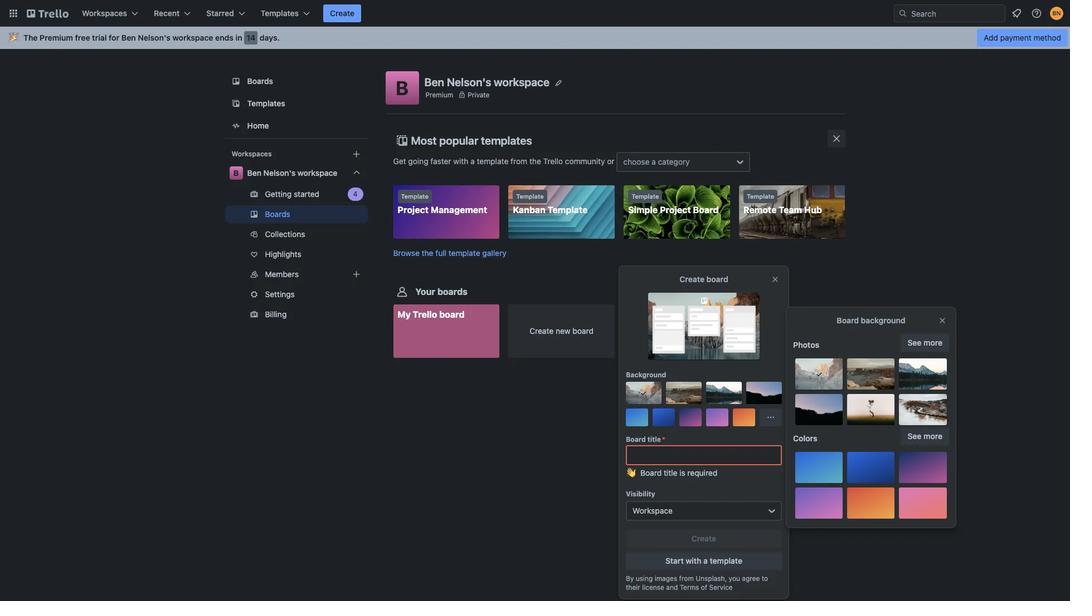 Task type: locate. For each thing, give the bounding box(es) containing it.
back to home image
[[27, 4, 69, 22]]

home image
[[229, 119, 243, 133]]

see for colors
[[908, 432, 921, 441]]

2 vertical spatial ben
[[247, 168, 261, 178]]

title left the is
[[664, 469, 677, 478]]

0 horizontal spatial the
[[422, 249, 433, 258]]

photos
[[793, 341, 819, 350]]

templates
[[481, 134, 532, 147]]

0 vertical spatial templates
[[261, 8, 299, 18]]

see more for photos
[[908, 338, 942, 348]]

1 horizontal spatial premium
[[426, 91, 453, 99]]

0 horizontal spatial workspaces
[[82, 8, 127, 18]]

1 see from the top
[[908, 338, 921, 348]]

None text field
[[626, 446, 782, 466]]

template up you
[[710, 557, 742, 566]]

more
[[924, 338, 942, 348], [924, 432, 942, 441]]

trello left community
[[543, 156, 563, 166]]

get
[[393, 156, 406, 166]]

1 horizontal spatial from
[[679, 575, 694, 584]]

template down 'templates'
[[477, 156, 508, 166]]

0 vertical spatial boards link
[[225, 71, 368, 91]]

nelson's inside banner
[[138, 33, 171, 42]]

0 horizontal spatial title
[[647, 436, 661, 444]]

boards down getting
[[265, 210, 290, 219]]

2 horizontal spatial a
[[703, 557, 708, 566]]

0 horizontal spatial trello
[[413, 310, 437, 320]]

0 horizontal spatial nelson's
[[138, 33, 171, 42]]

ben nelson's workspace up private
[[424, 76, 550, 88]]

1 horizontal spatial ben nelson's workspace
[[424, 76, 550, 88]]

a right choose
[[652, 157, 656, 167]]

0 vertical spatial more
[[924, 338, 942, 348]]

templates up home
[[247, 99, 285, 108]]

template right kanban
[[548, 205, 588, 215]]

1 horizontal spatial b
[[396, 76, 408, 99]]

2 vertical spatial workspace
[[298, 168, 337, 178]]

2 vertical spatial board
[[573, 327, 593, 336]]

1 vertical spatial see more button
[[901, 428, 949, 446]]

add image
[[350, 268, 363, 281]]

2 see more from the top
[[908, 432, 942, 441]]

with inside button
[[686, 557, 701, 566]]

with right start
[[686, 557, 701, 566]]

most popular templates
[[411, 134, 532, 147]]

b
[[396, 76, 408, 99], [233, 168, 239, 178]]

ben right the for
[[121, 33, 136, 42]]

b button
[[385, 71, 419, 105]]

primary element
[[0, 0, 1070, 27]]

1 horizontal spatial title
[[664, 469, 677, 478]]

choose a category
[[623, 157, 690, 167]]

1 see more button from the top
[[901, 334, 949, 352]]

0 horizontal spatial workspace
[[173, 33, 213, 42]]

0 horizontal spatial create button
[[323, 4, 361, 22]]

add
[[984, 33, 998, 42]]

remote
[[743, 205, 777, 215]]

highlights
[[265, 250, 301, 259]]

template down going
[[401, 193, 428, 200]]

collections link
[[225, 226, 368, 244]]

0 vertical spatial ben
[[121, 33, 136, 42]]

1 project from the left
[[398, 205, 429, 215]]

template inside template project management
[[401, 193, 428, 200]]

templates
[[261, 8, 299, 18], [247, 99, 285, 108]]

start
[[665, 557, 684, 566]]

and
[[666, 584, 678, 592]]

with right faster
[[453, 156, 468, 166]]

0 vertical spatial with
[[453, 156, 468, 166]]

from up license and terms of service
[[679, 575, 694, 584]]

board for my trello board
[[439, 310, 465, 320]]

nelson's
[[138, 33, 171, 42], [447, 76, 491, 88], [263, 168, 295, 178]]

templates inside templates link
[[247, 99, 285, 108]]

boards link
[[225, 71, 368, 91], [225, 206, 368, 223]]

title
[[647, 436, 661, 444], [664, 469, 677, 478]]

2 horizontal spatial ben
[[424, 76, 444, 88]]

title left *
[[647, 436, 661, 444]]

0 vertical spatial premium
[[40, 33, 73, 42]]

2 vertical spatial template
[[710, 557, 742, 566]]

a down most popular templates
[[470, 156, 475, 166]]

template up 'remote'
[[747, 193, 774, 200]]

1 vertical spatial see more
[[908, 432, 942, 441]]

from
[[511, 156, 527, 166], [679, 575, 694, 584]]

1 vertical spatial templates
[[247, 99, 285, 108]]

1 vertical spatial ben
[[424, 76, 444, 88]]

nelson's up getting
[[263, 168, 295, 178]]

start with a template button
[[626, 553, 782, 571]]

payment
[[1000, 33, 1031, 42]]

template kanban template
[[513, 193, 588, 215]]

1 see more from the top
[[908, 338, 942, 348]]

0 vertical spatial ben nelson's workspace
[[424, 76, 550, 88]]

0 vertical spatial the
[[529, 156, 541, 166]]

trello right my
[[413, 310, 437, 320]]

0 vertical spatial see more
[[908, 338, 942, 348]]

1 vertical spatial board
[[439, 310, 465, 320]]

by
[[626, 575, 634, 584]]

0 vertical spatial workspaces
[[82, 8, 127, 18]]

recent
[[154, 8, 180, 18]]

board right 👋
[[640, 469, 662, 478]]

the down 'templates'
[[529, 156, 541, 166]]

1 horizontal spatial nelson's
[[263, 168, 295, 178]]

2 horizontal spatial board
[[706, 275, 728, 284]]

from down 'templates'
[[511, 156, 527, 166]]

boards right board image
[[247, 76, 273, 86]]

create button inside primary element
[[323, 4, 361, 22]]

board
[[693, 205, 719, 215], [837, 316, 859, 325], [626, 436, 646, 444], [640, 469, 662, 478]]

boards link up templates link
[[225, 71, 368, 91]]

1 vertical spatial boards link
[[225, 206, 368, 223]]

your boards
[[415, 287, 468, 297]]

1 vertical spatial trello
[[413, 310, 437, 320]]

wave image
[[626, 468, 636, 484]]

0 vertical spatial from
[[511, 156, 527, 166]]

0 vertical spatial workspace
[[173, 33, 213, 42]]

board for create new board
[[573, 327, 593, 336]]

boards
[[247, 76, 273, 86], [265, 210, 290, 219]]

going
[[408, 156, 428, 166]]

nelson's down recent
[[138, 33, 171, 42]]

a up unsplash,
[[703, 557, 708, 566]]

0 vertical spatial boards
[[247, 76, 273, 86]]

1 vertical spatial workspace
[[494, 76, 550, 88]]

1 vertical spatial template
[[449, 249, 480, 258]]

boards link up collections link
[[225, 206, 368, 223]]

1 vertical spatial b
[[233, 168, 239, 178]]

banner
[[0, 27, 1070, 49]]

1 horizontal spatial a
[[652, 157, 656, 167]]

0 vertical spatial see more button
[[901, 334, 949, 352]]

1 vertical spatial the
[[422, 249, 433, 258]]

template project management
[[398, 193, 487, 215]]

1 more from the top
[[924, 338, 942, 348]]

1 horizontal spatial trello
[[543, 156, 563, 166]]

unsplash,
[[696, 575, 727, 584]]

premium inside banner
[[40, 33, 73, 42]]

1 horizontal spatial board
[[573, 327, 593, 336]]

project inside template simple project board
[[660, 205, 691, 215]]

b inside 'button'
[[396, 76, 408, 99]]

templates up the days.
[[261, 8, 299, 18]]

1 vertical spatial ben nelson's workspace
[[247, 168, 337, 178]]

2 see more button from the top
[[901, 428, 949, 446]]

from inside "by using images from unsplash, you agree to their"
[[679, 575, 694, 584]]

search image
[[898, 9, 907, 18]]

1 vertical spatial workspaces
[[232, 150, 272, 158]]

1 vertical spatial with
[[686, 557, 701, 566]]

kanban
[[513, 205, 545, 215]]

project inside template project management
[[398, 205, 429, 215]]

project right simple
[[660, 205, 691, 215]]

templates inside templates "dropdown button"
[[261, 8, 299, 18]]

board
[[706, 275, 728, 284], [439, 310, 465, 320], [573, 327, 593, 336]]

0 horizontal spatial ben
[[121, 33, 136, 42]]

0 vertical spatial nelson's
[[138, 33, 171, 42]]

*
[[662, 436, 665, 444]]

0 horizontal spatial with
[[453, 156, 468, 166]]

the
[[23, 33, 38, 42]]

premium right b 'button'
[[426, 91, 453, 99]]

2 project from the left
[[660, 205, 691, 215]]

the left full
[[422, 249, 433, 258]]

template right full
[[449, 249, 480, 258]]

template for project
[[401, 193, 428, 200]]

trello inside my trello board link
[[413, 310, 437, 320]]

0 horizontal spatial board
[[439, 310, 465, 320]]

nelson's up private
[[447, 76, 491, 88]]

simple
[[628, 205, 658, 215]]

0 vertical spatial create button
[[323, 4, 361, 22]]

free
[[75, 33, 90, 42]]

2 more from the top
[[924, 432, 942, 441]]

forward image
[[365, 188, 379, 201]]

ben right b 'button'
[[424, 76, 444, 88]]

project up 'browse'
[[398, 205, 429, 215]]

members link
[[225, 266, 368, 284]]

template inside template remote team hub
[[747, 193, 774, 200]]

workspaces
[[82, 8, 127, 18], [232, 150, 272, 158]]

template up simple
[[631, 193, 659, 200]]

1 vertical spatial see
[[908, 432, 921, 441]]

0 horizontal spatial from
[[511, 156, 527, 166]]

using
[[636, 575, 653, 584]]

create
[[330, 8, 355, 18], [680, 275, 704, 284], [530, 327, 554, 336], [692, 534, 716, 544]]

colors
[[793, 434, 817, 444]]

1 vertical spatial more
[[924, 432, 942, 441]]

0 vertical spatial title
[[647, 436, 661, 444]]

template inside button
[[710, 557, 742, 566]]

1 horizontal spatial with
[[686, 557, 701, 566]]

template up kanban
[[516, 193, 544, 200]]

a
[[470, 156, 475, 166], [652, 157, 656, 167], [703, 557, 708, 566]]

create board
[[680, 275, 728, 284]]

2 see from the top
[[908, 432, 921, 441]]

full
[[435, 249, 446, 258]]

0 horizontal spatial a
[[470, 156, 475, 166]]

templates link
[[225, 94, 368, 114]]

template inside template simple project board
[[631, 193, 659, 200]]

1 vertical spatial from
[[679, 575, 694, 584]]

workspace
[[173, 33, 213, 42], [494, 76, 550, 88], [298, 168, 337, 178]]

banner containing 🎉
[[0, 27, 1070, 49]]

1 horizontal spatial create button
[[626, 531, 782, 548]]

project
[[398, 205, 429, 215], [660, 205, 691, 215]]

see more
[[908, 338, 942, 348], [908, 432, 942, 441]]

0 horizontal spatial premium
[[40, 33, 73, 42]]

see for photos
[[908, 338, 921, 348]]

🎉
[[9, 33, 19, 42]]

0 vertical spatial see
[[908, 338, 921, 348]]

ben nelson's workspace up 'getting started'
[[247, 168, 337, 178]]

1 horizontal spatial project
[[660, 205, 691, 215]]

get going faster with a template from the trello community or
[[393, 156, 617, 166]]

board background
[[837, 316, 905, 325]]

ben down home
[[247, 168, 261, 178]]

template
[[401, 193, 428, 200], [516, 193, 544, 200], [631, 193, 659, 200], [747, 193, 774, 200], [548, 205, 588, 215]]

premium down back to home image
[[40, 33, 73, 42]]

ends
[[215, 33, 234, 42]]

a inside start with a template button
[[703, 557, 708, 566]]

2 horizontal spatial nelson's
[[447, 76, 491, 88]]

board left 'remote'
[[693, 205, 719, 215]]

workspaces up trial
[[82, 8, 127, 18]]

workspaces down home
[[232, 150, 272, 158]]

0 horizontal spatial project
[[398, 205, 429, 215]]

0 vertical spatial b
[[396, 76, 408, 99]]

with
[[453, 156, 468, 166], [686, 557, 701, 566]]

1 horizontal spatial workspace
[[298, 168, 337, 178]]

see more button for photos
[[901, 334, 949, 352]]

template remote team hub
[[743, 193, 822, 215]]



Task type: vqa. For each thing, say whether or not it's contained in the screenshot.
Collections
yes



Task type: describe. For each thing, give the bounding box(es) containing it.
highlights link
[[225, 246, 368, 264]]

browse the full template gallery
[[393, 249, 506, 258]]

getting
[[265, 189, 292, 199]]

or
[[607, 156, 614, 166]]

ben nelson (bennelson96) image
[[1050, 7, 1063, 20]]

board title *
[[626, 436, 665, 444]]

switch to… image
[[8, 8, 19, 19]]

2 vertical spatial nelson's
[[263, 168, 295, 178]]

members
[[265, 270, 299, 279]]

for
[[109, 33, 119, 42]]

starred
[[206, 8, 234, 18]]

home link
[[225, 116, 368, 136]]

template for start with a template
[[710, 557, 742, 566]]

create inside primary element
[[330, 8, 355, 18]]

ben inside banner
[[121, 33, 136, 42]]

👋 board title is required
[[626, 469, 717, 478]]

templates button
[[254, 4, 317, 22]]

days.
[[260, 33, 280, 42]]

create new board
[[530, 327, 593, 336]]

settings
[[265, 290, 295, 299]]

most
[[411, 134, 437, 147]]

1 horizontal spatial workspaces
[[232, 150, 272, 158]]

method
[[1034, 33, 1061, 42]]

browse
[[393, 249, 420, 258]]

close popover image
[[938, 317, 947, 325]]

Search field
[[907, 5, 1005, 22]]

add payment method
[[984, 33, 1061, 42]]

settings link
[[225, 286, 368, 304]]

1 horizontal spatial the
[[529, 156, 541, 166]]

my trello board
[[398, 310, 465, 320]]

trial
[[92, 33, 107, 42]]

terms
[[680, 584, 699, 592]]

private
[[468, 91, 490, 99]]

create a workspace image
[[350, 148, 363, 161]]

template for remote
[[747, 193, 774, 200]]

open information menu image
[[1031, 8, 1042, 19]]

template board image
[[229, 97, 243, 110]]

workspaces inside "dropdown button"
[[82, 8, 127, 18]]

2 boards link from the top
[[225, 206, 368, 223]]

0 notifications image
[[1010, 7, 1023, 20]]

new
[[556, 327, 570, 336]]

🎉 the premium free trial for ben nelson's workspace ends in 14 days.
[[9, 33, 280, 42]]

by using images from unsplash, you agree to their
[[626, 575, 768, 592]]

my
[[398, 310, 411, 320]]

workspaces button
[[75, 4, 145, 22]]

their
[[626, 584, 640, 592]]

team
[[779, 205, 802, 215]]

images
[[655, 575, 677, 584]]

1 vertical spatial boards
[[265, 210, 290, 219]]

service
[[709, 584, 733, 592]]

0 horizontal spatial b
[[233, 168, 239, 178]]

template simple project board
[[628, 193, 719, 215]]

1 boards link from the top
[[225, 71, 368, 91]]

collections
[[265, 230, 305, 239]]

template for browse the full template gallery
[[449, 249, 480, 258]]

background
[[626, 371, 666, 380]]

background element
[[626, 382, 782, 427]]

category
[[658, 157, 690, 167]]

starred button
[[200, 4, 252, 22]]

started
[[294, 189, 319, 199]]

terms of service link
[[680, 584, 733, 592]]

board image
[[229, 75, 243, 88]]

gallery
[[482, 249, 506, 258]]

hub
[[804, 205, 822, 215]]

close popover image
[[771, 275, 780, 284]]

browse the full template gallery link
[[393, 249, 506, 258]]

board left background
[[837, 316, 859, 325]]

recent button
[[147, 4, 197, 22]]

1 vertical spatial create button
[[626, 531, 782, 548]]

1 vertical spatial title
[[664, 469, 677, 478]]

more for colors
[[924, 432, 942, 441]]

required
[[687, 469, 717, 478]]

license link
[[642, 584, 664, 592]]

agree
[[742, 575, 760, 584]]

👋
[[626, 469, 636, 478]]

0 vertical spatial board
[[706, 275, 728, 284]]

background
[[861, 316, 905, 325]]

choose
[[623, 157, 649, 167]]

is
[[679, 469, 685, 478]]

your
[[415, 287, 435, 297]]

home
[[247, 121, 269, 130]]

of
[[701, 584, 707, 592]]

2 horizontal spatial workspace
[[494, 76, 550, 88]]

start with a template
[[665, 557, 742, 566]]

billing link
[[225, 306, 368, 324]]

community
[[565, 156, 605, 166]]

see more button for colors
[[901, 428, 949, 446]]

4
[[353, 190, 358, 198]]

board inside template simple project board
[[693, 205, 719, 215]]

more for photos
[[924, 338, 942, 348]]

faster
[[430, 156, 451, 166]]

workspace
[[633, 507, 673, 516]]

14
[[246, 33, 255, 42]]

1 vertical spatial nelson's
[[447, 76, 491, 88]]

in
[[236, 33, 242, 42]]

add payment method link
[[977, 29, 1068, 47]]

template for kanban
[[516, 193, 544, 200]]

see more for colors
[[908, 432, 942, 441]]

my trello board link
[[393, 305, 499, 358]]

getting started
[[265, 189, 319, 199]]

custom image image
[[639, 389, 648, 398]]

you
[[729, 575, 740, 584]]

visibility
[[626, 490, 655, 499]]

license and terms of service
[[642, 584, 733, 592]]

0 horizontal spatial ben nelson's workspace
[[247, 168, 337, 178]]

to
[[762, 575, 768, 584]]

boards
[[437, 287, 468, 297]]

0 vertical spatial template
[[477, 156, 508, 166]]

1 horizontal spatial ben
[[247, 168, 261, 178]]

1 vertical spatial premium
[[426, 91, 453, 99]]

billing
[[265, 310, 287, 319]]

board left *
[[626, 436, 646, 444]]

0 vertical spatial trello
[[543, 156, 563, 166]]

confetti image
[[9, 33, 19, 42]]

template for simple
[[631, 193, 659, 200]]

license
[[642, 584, 664, 592]]



